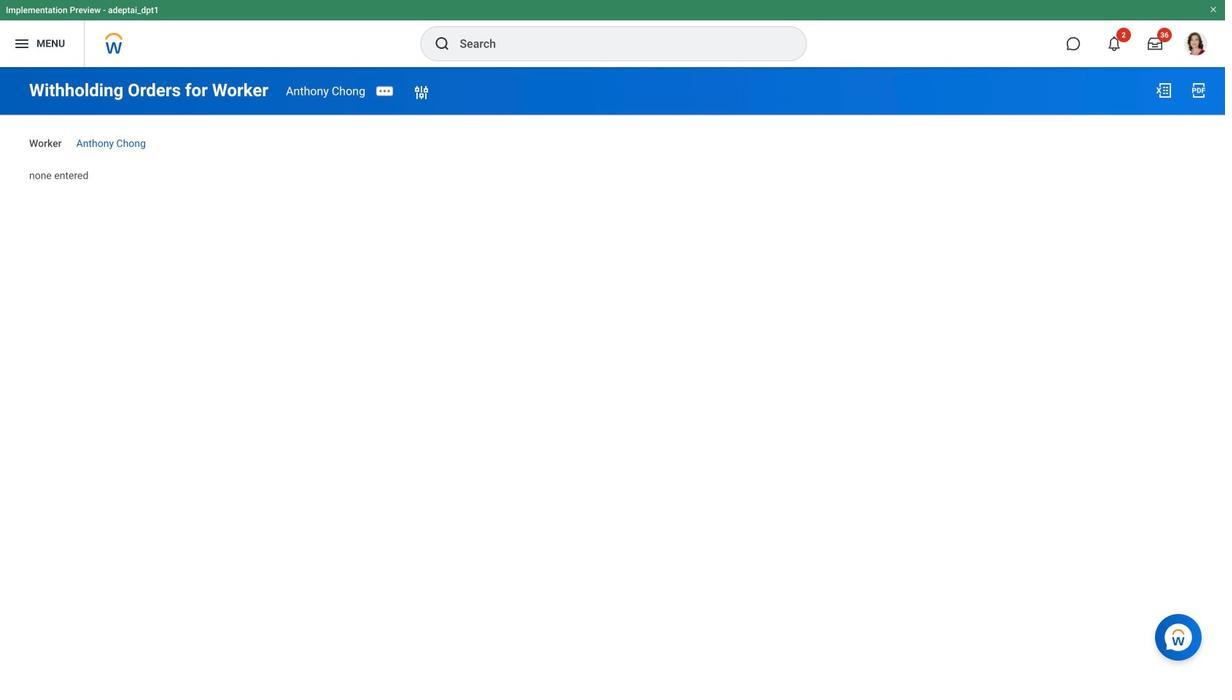 Task type: locate. For each thing, give the bounding box(es) containing it.
export to excel image
[[1156, 82, 1173, 99]]

view printable version (pdf) image
[[1191, 82, 1208, 99]]

inbox large image
[[1148, 36, 1163, 51]]

banner
[[0, 0, 1226, 67]]

profile logan mcneil image
[[1185, 32, 1208, 58]]

change selection image
[[413, 84, 431, 101]]

justify image
[[13, 35, 31, 53]]

main content
[[0, 67, 1226, 196]]



Task type: describe. For each thing, give the bounding box(es) containing it.
search image
[[434, 35, 451, 53]]

notifications large image
[[1108, 36, 1122, 51]]

Search Workday  search field
[[460, 28, 777, 60]]

close environment banner image
[[1210, 5, 1218, 14]]



Task type: vqa. For each thing, say whether or not it's contained in the screenshot.
check image to the right
no



